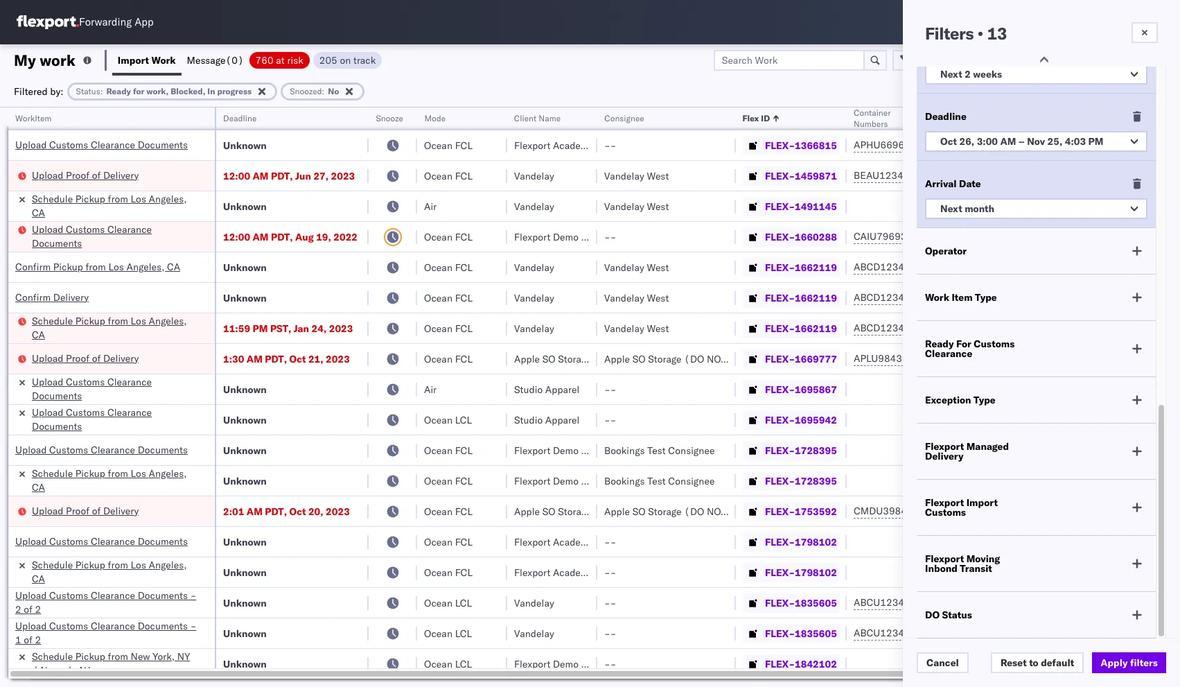 Task type: vqa. For each thing, say whether or not it's contained in the screenshot.
seventh "Email" from the top of the page
no



Task type: locate. For each thing, give the bounding box(es) containing it.
ocean lcl
[[424, 414, 472, 426], [424, 597, 472, 609], [424, 627, 472, 640], [424, 658, 472, 670]]

3 west from the top
[[647, 261, 669, 274]]

oct left "26,"
[[941, 135, 958, 148]]

of
[[92, 169, 101, 181], [92, 352, 101, 364], [92, 504, 101, 517], [24, 603, 33, 615], [24, 633, 33, 646]]

resize handle column header
[[198, 107, 215, 687], [352, 107, 369, 687], [401, 107, 417, 687], [491, 107, 508, 687], [581, 107, 598, 687], [720, 107, 736, 687], [831, 107, 847, 687], [921, 107, 937, 687], [1094, 107, 1111, 687], [1145, 107, 1162, 687]]

2 flex-1728395 from the top
[[765, 475, 837, 487]]

confirm pickup from los angeles, ca link
[[15, 260, 180, 274]]

1 vertical spatial confirm
[[15, 291, 51, 303]]

deadline down progress at the top of page
[[223, 113, 257, 123]]

16 flex- from the top
[[765, 597, 795, 609]]

apply filters
[[1101, 657, 1159, 669]]

1 vertical spatial flexport academy
[[514, 536, 594, 548]]

0 vertical spatial studio apparel
[[514, 383, 580, 396]]

0 vertical spatial flex-1728395
[[765, 444, 837, 457]]

next month button
[[926, 198, 1148, 219]]

proof
[[66, 169, 89, 181], [66, 352, 89, 364], [66, 504, 89, 517]]

•
[[978, 23, 984, 44]]

bozo1234565,
[[928, 169, 998, 182]]

am left –
[[1001, 135, 1017, 148]]

pm left pst,
[[253, 322, 268, 335]]

0 horizontal spatial import
[[118, 54, 149, 66]]

schedule
[[32, 192, 73, 205], [32, 314, 73, 327], [32, 467, 73, 479], [32, 558, 73, 571], [32, 650, 73, 663]]

container
[[854, 107, 891, 118]]

0 vertical spatial operator
[[1118, 113, 1151, 123]]

filters • 13
[[926, 23, 1008, 44]]

workitem
[[15, 113, 52, 123]]

forwarding
[[79, 16, 132, 29]]

1 vertical spatial next
[[941, 202, 963, 215]]

11:59 pm pst, jan 24, 2023
[[223, 322, 353, 335]]

0 vertical spatial ready
[[106, 86, 131, 96]]

1 demo from the top
[[553, 231, 579, 243]]

pm right 4:03
[[1089, 135, 1104, 148]]

air for studio apparel
[[424, 383, 437, 396]]

schedule for flexport demo shipper
[[32, 650, 73, 663]]

delivery for 1:30 upload proof of delivery link
[[103, 352, 139, 364]]

1 academy from the top
[[553, 139, 594, 151]]

flex-1366815 button
[[743, 136, 840, 155], [743, 136, 840, 155]]

0 vertical spatial confirm
[[15, 260, 51, 273]]

1 vertical spatial upload proof of delivery link
[[32, 351, 139, 365]]

0 vertical spatial 1835605
[[795, 597, 837, 609]]

york,
[[153, 650, 175, 663]]

deadline button
[[216, 110, 355, 124]]

0 horizontal spatial work
[[152, 54, 176, 66]]

: for status
[[100, 86, 103, 96]]

0 vertical spatial 1798102
[[795, 536, 837, 548]]

oct for flex-1753592
[[289, 505, 306, 518]]

2022
[[334, 231, 358, 243]]

upload proof of delivery for 1:30 am pdt, oct 21, 2023
[[32, 352, 139, 364]]

0 horizontal spatial deadline
[[223, 113, 257, 123]]

3 upload proof of delivery link from the top
[[32, 504, 139, 518]]

2 vertical spatial academy
[[553, 566, 594, 579]]

1 west from the top
[[647, 170, 669, 182]]

2 vertical spatial upload proof of delivery button
[[32, 504, 139, 519]]

am right 2:01
[[247, 505, 263, 518]]

1 vertical spatial ready
[[926, 338, 954, 350]]

deadline inside deadline button
[[223, 113, 257, 123]]

next down file
[[941, 68, 963, 80]]

documents inside upload customs clearance documents - 2 of 2
[[138, 589, 188, 601]]

numbers down 'container'
[[854, 119, 889, 129]]

: left no
[[322, 86, 325, 96]]

oct left 20,
[[289, 505, 306, 518]]

1 flex-1662119 from the top
[[765, 261, 837, 274]]

oct for flex-1669777
[[289, 353, 306, 365]]

1 vertical spatial test
[[648, 475, 666, 487]]

1 vertical spatial flex-1798102
[[765, 566, 837, 579]]

1366815
[[795, 139, 837, 151]]

1 vertical spatial flex-1835605
[[765, 627, 837, 640]]

flex-1728395 down flex-1695942
[[765, 444, 837, 457]]

flexport academy
[[514, 139, 594, 151], [514, 536, 594, 548], [514, 566, 594, 579]]

11 flex- from the top
[[765, 444, 795, 457]]

schedule pickup from los angeles, ca for flexport academy
[[32, 558, 187, 585]]

am left aug
[[253, 231, 269, 243]]

flex-1728395 up flex-1753592
[[765, 475, 837, 487]]

1 horizontal spatial :
[[322, 86, 325, 96]]

1 vertical spatial bookings test consignee
[[605, 475, 715, 487]]

operator down ymluw236679313
[[926, 245, 967, 257]]

confirm for confirm delivery
[[15, 291, 51, 303]]

205 on track
[[319, 54, 376, 66]]

status up workitem "button"
[[76, 86, 100, 96]]

3 flexport academy from the top
[[514, 566, 594, 579]]

0 vertical spatial import
[[118, 54, 149, 66]]

1 vertical spatial flexport demo consignee
[[514, 444, 628, 457]]

oct left 21,
[[289, 353, 306, 365]]

abcd1234560
[[854, 261, 923, 273], [854, 291, 923, 304], [854, 322, 923, 334]]

apply filters button
[[1093, 652, 1167, 673]]

0 vertical spatial abcu1234560
[[854, 596, 923, 609]]

2 resize handle column header from the left
[[352, 107, 369, 687]]

pickup for vandelay
[[75, 192, 105, 205]]

3 gaurav from the top
[[1118, 231, 1149, 243]]

action
[[1132, 54, 1163, 66]]

oct 26, 3:00 am – nov 25, 4:03 pm button
[[926, 131, 1148, 152]]

1728395 down 1695942
[[795, 444, 837, 457]]

1 vertical spatial proof
[[66, 352, 89, 364]]

schedule inside schedule pickup from new york, ny / newark, nj
[[32, 650, 73, 663]]

am for 12:00 am pdt, jun 27, 2023
[[253, 170, 269, 182]]

1 vertical spatial 1728395
[[795, 475, 837, 487]]

0 vertical spatial test
[[648, 444, 666, 457]]

angeles, for flexport academy
[[149, 558, 187, 571]]

pdt, left 20,
[[265, 505, 287, 518]]

2 ocean fcl from the top
[[424, 170, 473, 182]]

3 jawla from the top
[[1151, 231, 1175, 243]]

0 vertical spatial 12:00
[[223, 170, 250, 182]]

operator up omkar
[[1118, 113, 1151, 123]]

1 studio apparel from the top
[[514, 383, 580, 396]]

1 horizontal spatial pm
[[1089, 135, 1104, 148]]

work left item at right
[[926, 291, 950, 304]]

inbond
[[926, 562, 958, 575]]

customs inside "ready for customs clearance"
[[974, 338, 1015, 350]]

4 schedule pickup from los angeles, ca link from the top
[[32, 558, 197, 586]]

3 proof from the top
[[66, 504, 89, 517]]

0 vertical spatial upload proof of delivery link
[[32, 168, 139, 182]]

1 horizontal spatial operator
[[1118, 113, 1151, 123]]

0 vertical spatial upload proof of delivery
[[32, 169, 139, 181]]

2 academy from the top
[[553, 536, 594, 548]]

1 horizontal spatial ready
[[926, 338, 954, 350]]

2 unknown from the top
[[223, 200, 267, 213]]

9 resize handle column header from the left
[[1094, 107, 1111, 687]]

1 vertical spatial upload proof of delivery button
[[32, 351, 139, 366]]

12:00
[[223, 170, 250, 182], [223, 231, 250, 243]]

1 flex- from the top
[[765, 139, 795, 151]]

8 unknown from the top
[[223, 475, 267, 487]]

from
[[108, 192, 128, 205], [86, 260, 106, 273], [108, 314, 128, 327], [108, 467, 128, 479], [108, 558, 128, 571], [108, 650, 128, 663]]

not
[[617, 353, 636, 365], [707, 353, 727, 365], [617, 505, 636, 518], [707, 505, 727, 518]]

next for next month
[[941, 202, 963, 215]]

type
[[976, 291, 998, 304], [974, 394, 996, 406]]

1:30
[[223, 353, 244, 365]]

studio apparel for air
[[514, 383, 580, 396]]

pdt, left jun
[[271, 170, 293, 182]]

: for snoozed
[[322, 86, 325, 96]]

2 proof from the top
[[66, 352, 89, 364]]

bookings test consignee
[[605, 444, 715, 457], [605, 475, 715, 487]]

resize handle column header for mode
[[491, 107, 508, 687]]

0 vertical spatial academy
[[553, 139, 594, 151]]

next down arrival date
[[941, 202, 963, 215]]

1835605 for upload customs clearance documents - 2 of 2
[[795, 597, 837, 609]]

2023 for 11:59 pm pst, jan 24, 2023
[[329, 322, 353, 335]]

ready left for
[[926, 338, 954, 350]]

2 right 1
[[35, 633, 41, 646]]

flex-1459871 button
[[743, 166, 840, 185], [743, 166, 840, 185]]

0 horizontal spatial pm
[[253, 322, 268, 335]]

2 flex- from the top
[[765, 170, 795, 182]]

pickup for flexport academy
[[75, 558, 105, 571]]

1 vertical spatial 1662119
[[795, 292, 837, 304]]

1695867
[[795, 383, 837, 396]]

0 vertical spatial studio
[[514, 383, 543, 396]]

customs
[[49, 138, 88, 151], [66, 223, 105, 235], [974, 338, 1015, 350], [66, 375, 105, 388], [66, 406, 105, 418], [49, 443, 88, 456], [926, 506, 967, 519], [49, 535, 88, 547], [49, 589, 88, 601], [49, 620, 88, 632]]

0 vertical spatial flex-1662119
[[765, 261, 837, 274]]

1 vertical spatial apparel
[[546, 414, 580, 426]]

1 vertical spatial 1798102
[[795, 566, 837, 579]]

3 schedule from the top
[[32, 467, 73, 479]]

0 vertical spatial bookings
[[605, 444, 645, 457]]

0 vertical spatial flex-1798102
[[765, 536, 837, 548]]

0 horizontal spatial ready
[[106, 86, 131, 96]]

pickup for flexport demo shipper
[[75, 650, 105, 663]]

2 vertical spatial oct
[[289, 505, 306, 518]]

next
[[941, 68, 963, 80], [941, 202, 963, 215]]

1 jawla from the top
[[1151, 170, 1175, 182]]

2 flex-1798102 from the top
[[765, 566, 837, 579]]

schedule pickup from los angeles, ca link for flexport demo consignee
[[32, 466, 197, 494]]

1 bookings test consignee from the top
[[605, 444, 715, 457]]

1 resize handle column header from the left
[[198, 107, 215, 687]]

1 vertical spatial abcd1234560
[[854, 291, 923, 304]]

1 vertical spatial pm
[[253, 322, 268, 335]]

2 vertical spatial flexport demo consignee
[[514, 475, 628, 487]]

abcu1234560 for upload customs clearance documents - 2 of 2
[[854, 596, 923, 609]]

1:30 am pdt, oct 21, 2023
[[223, 353, 350, 365]]

1 vertical spatial academy
[[553, 536, 594, 548]]

0 vertical spatial proof
[[66, 169, 89, 181]]

upload customs clearance documents
[[15, 138, 188, 151], [32, 223, 152, 249], [32, 375, 152, 402], [32, 406, 152, 432], [15, 443, 188, 456], [15, 535, 188, 547]]

import up for on the left of page
[[118, 54, 149, 66]]

0 vertical spatial work
[[152, 54, 176, 66]]

4 gaurav jawla from the top
[[1118, 261, 1175, 274]]

clearance
[[91, 138, 135, 151], [107, 223, 152, 235], [926, 347, 973, 360], [107, 375, 152, 388], [107, 406, 152, 418], [91, 443, 135, 456], [91, 535, 135, 547], [91, 589, 135, 601], [91, 620, 135, 632]]

2 vertical spatial upload proof of delivery
[[32, 504, 139, 517]]

11 fcl from the top
[[455, 536, 473, 548]]

1 vertical spatial import
[[967, 496, 998, 509]]

2 vertical spatial flexport academy
[[514, 566, 594, 579]]

of for first upload proof of delivery link from the top
[[92, 169, 101, 181]]

studio apparel for ocean lcl
[[514, 414, 580, 426]]

type right exception
[[974, 394, 996, 406]]

1 horizontal spatial status
[[943, 609, 973, 621]]

2 vertical spatial proof
[[66, 504, 89, 517]]

message
[[187, 54, 226, 66]]

import work button
[[112, 44, 181, 76]]

customs inside upload customs clearance documents - 2 of 2
[[49, 589, 88, 601]]

1 1835605 from the top
[[795, 597, 837, 609]]

9 fcl from the top
[[455, 475, 473, 487]]

27,
[[314, 170, 329, 182]]

beau1234567,
[[854, 169, 925, 182]]

2023 right 27,
[[331, 170, 355, 182]]

0 vertical spatial abcd1234560
[[854, 261, 923, 273]]

blocked,
[[171, 86, 206, 96]]

–
[[1019, 135, 1025, 148]]

0 horizontal spatial :
[[100, 86, 103, 96]]

pdt, left aug
[[271, 231, 293, 243]]

from for flexport demo consignee
[[108, 467, 128, 479]]

1 ocean from the top
[[424, 139, 453, 151]]

1 vertical spatial 12:00
[[223, 231, 250, 243]]

2 : from the left
[[322, 86, 325, 96]]

reset to default
[[1001, 657, 1075, 669]]

from inside schedule pickup from new york, ny / newark, nj
[[108, 650, 128, 663]]

1 ocean fcl from the top
[[424, 139, 473, 151]]

angeles,
[[149, 192, 187, 205], [127, 260, 165, 273], [149, 314, 187, 327], [149, 467, 187, 479], [149, 558, 187, 571]]

14 ocean from the top
[[424, 597, 453, 609]]

3 upload proof of delivery button from the top
[[32, 504, 139, 519]]

: up workitem "button"
[[100, 86, 103, 96]]

1 : from the left
[[100, 86, 103, 96]]

2 bookings test consignee from the top
[[605, 475, 715, 487]]

2 vertical spatial flex-1662119
[[765, 322, 837, 335]]

flex-1835605 for upload customs clearance documents - 2 of 2
[[765, 597, 837, 609]]

upload proof of delivery for 2:01 am pdt, oct 20, 2023
[[32, 504, 139, 517]]

schedule pickup from los angeles, ca link for flexport academy
[[32, 558, 197, 586]]

storage
[[558, 353, 592, 365], [648, 353, 682, 365], [558, 505, 592, 518], [648, 505, 682, 518]]

1 vertical spatial bookings
[[605, 475, 645, 487]]

4 schedule pickup from los angeles, ca from the top
[[32, 558, 187, 585]]

1 apparel from the top
[[546, 383, 580, 396]]

1728395 up 1753592
[[795, 475, 837, 487]]

1 vertical spatial flex-1728395
[[765, 475, 837, 487]]

los for vandelay
[[131, 192, 146, 205]]

studio for air
[[514, 383, 543, 396]]

2 schedule pickup from los angeles, ca link from the top
[[32, 314, 197, 341]]

2 confirm from the top
[[15, 291, 51, 303]]

1 horizontal spatial import
[[967, 496, 998, 509]]

3 fcl from the top
[[455, 231, 473, 243]]

1 studio from the top
[[514, 383, 543, 396]]

2023 right 20,
[[326, 505, 350, 518]]

work up 'status : ready for work, blocked, in progress'
[[152, 54, 176, 66]]

2 lcl from the top
[[455, 597, 472, 609]]

ready left for on the left of page
[[106, 86, 131, 96]]

container numbers button
[[847, 105, 924, 130]]

abcu1234560 up "cancel" button
[[854, 627, 923, 639]]

schedule for flexport academy
[[32, 558, 73, 571]]

0 vertical spatial 1728395
[[795, 444, 837, 457]]

2 vertical spatial abcd1234560
[[854, 322, 923, 334]]

1 vertical spatial abcu1234560
[[854, 627, 923, 639]]

numbers inside button
[[995, 113, 1029, 123]]

pdt, for 20,
[[265, 505, 287, 518]]

aug
[[295, 231, 314, 243]]

0 vertical spatial next
[[941, 68, 963, 80]]

flex id button
[[736, 110, 833, 124]]

1 vertical spatial studio apparel
[[514, 414, 580, 426]]

operator
[[1118, 113, 1151, 123], [926, 245, 967, 257]]

numbers up –
[[995, 113, 1029, 123]]

10 flex- from the top
[[765, 414, 795, 426]]

import down flexport managed delivery
[[967, 496, 998, 509]]

2 gaurav from the top
[[1118, 200, 1149, 213]]

from for flexport academy
[[108, 558, 128, 571]]

next for next 2 weeks
[[941, 68, 963, 80]]

am inside button
[[1001, 135, 1017, 148]]

studio apparel
[[514, 383, 580, 396], [514, 414, 580, 426]]

2023 right '24,'
[[329, 322, 353, 335]]

1842102
[[795, 658, 837, 670]]

5 gaurav from the top
[[1118, 292, 1149, 304]]

0 vertical spatial air
[[424, 200, 437, 213]]

tcnu1234565
[[1001, 169, 1069, 182]]

3 vandelay west from the top
[[605, 261, 669, 274]]

0 vertical spatial pm
[[1089, 135, 1104, 148]]

18 flex- from the top
[[765, 658, 795, 670]]

studio
[[514, 383, 543, 396], [514, 414, 543, 426]]

12 fcl from the top
[[455, 566, 473, 579]]

abcu1234560 left do
[[854, 596, 923, 609]]

1 vertical spatial oct
[[289, 353, 306, 365]]

4 schedule from the top
[[32, 558, 73, 571]]

numbers inside container numbers
[[854, 119, 889, 129]]

6 gaurav from the top
[[1118, 597, 1149, 609]]

9 ocean fcl from the top
[[424, 475, 473, 487]]

1 flexport academy from the top
[[514, 139, 594, 151]]

12:00 left jun
[[223, 170, 250, 182]]

resize handle column header for consignee
[[720, 107, 736, 687]]

1 vertical spatial air
[[424, 383, 437, 396]]

2 up 1
[[15, 603, 21, 615]]

for
[[133, 86, 144, 96]]

1835605 for upload customs clearance documents - 1 of 2
[[795, 627, 837, 640]]

resize handle column header for flex id
[[831, 107, 847, 687]]

id
[[762, 113, 771, 123]]

flex-1695942
[[765, 414, 837, 426]]

10 resize handle column header from the left
[[1145, 107, 1162, 687]]

weeks
[[974, 68, 1003, 80]]

1 test from the top
[[648, 444, 666, 457]]

0 vertical spatial flex-1835605
[[765, 597, 837, 609]]

abcu1234560
[[854, 596, 923, 609], [854, 627, 923, 639]]

2 vertical spatial upload proof of delivery link
[[32, 504, 139, 518]]

4 demo from the top
[[553, 658, 579, 670]]

delivery inside flexport managed delivery
[[926, 450, 964, 462]]

5 ocean from the top
[[424, 292, 453, 304]]

deadline
[[926, 110, 967, 123], [223, 113, 257, 123]]

flex-1459871
[[765, 170, 837, 182]]

0 vertical spatial flexport demo consignee
[[514, 231, 628, 243]]

1 vertical spatial upload proof of delivery
[[32, 352, 139, 364]]

1660288
[[795, 231, 837, 243]]

1 gaurav from the top
[[1118, 170, 1149, 182]]

- inside the upload customs clearance documents - 1 of 2
[[190, 620, 196, 632]]

2 demo from the top
[[553, 444, 579, 457]]

air for vandelay
[[424, 200, 437, 213]]

reset to default button
[[991, 652, 1085, 673]]

12:00 for 12:00 am pdt, jun 27, 2023
[[223, 170, 250, 182]]

3 demo from the top
[[553, 475, 579, 487]]

angeles, for flexport demo consignee
[[149, 467, 187, 479]]

8 ocean from the top
[[424, 414, 453, 426]]

1 schedule from the top
[[32, 192, 73, 205]]

gaurav jawla
[[1118, 170, 1175, 182], [1118, 200, 1175, 213], [1118, 231, 1175, 243], [1118, 261, 1175, 274], [1118, 292, 1175, 304], [1118, 597, 1175, 609], [1118, 627, 1175, 640]]

confirm delivery button
[[15, 290, 89, 305]]

upload proof of delivery link
[[32, 168, 139, 182], [32, 351, 139, 365], [32, 504, 139, 518]]

delivery
[[103, 169, 139, 181], [53, 291, 89, 303], [103, 352, 139, 364], [926, 450, 964, 462], [103, 504, 139, 517]]

of inside the upload customs clearance documents - 1 of 2
[[24, 633, 33, 646]]

1 vertical spatial type
[[974, 394, 996, 406]]

proof for 1:30
[[66, 352, 89, 364]]

0 vertical spatial bookings test consignee
[[605, 444, 715, 457]]

0 vertical spatial 1662119
[[795, 261, 837, 274]]

upload proof of delivery
[[32, 169, 139, 181], [32, 352, 139, 364], [32, 504, 139, 517]]

delivery for first upload proof of delivery link from the top
[[103, 169, 139, 181]]

flex-1695867 button
[[743, 380, 840, 399], [743, 380, 840, 399]]

ca inside confirm pickup from los angeles, ca link
[[167, 260, 180, 273]]

2 gaurav jawla from the top
[[1118, 200, 1175, 213]]

2 upload proof of delivery link from the top
[[32, 351, 139, 365]]

pdt, down pst,
[[265, 353, 287, 365]]

type right item at right
[[976, 291, 998, 304]]

resize handle column header for deadline
[[352, 107, 369, 687]]

7 ocean fcl from the top
[[424, 353, 473, 365]]

3 schedule pickup from los angeles, ca from the top
[[32, 467, 187, 493]]

client name button
[[508, 110, 584, 124]]

apple
[[514, 353, 540, 365], [605, 353, 630, 365], [514, 505, 540, 518], [605, 505, 630, 518]]

3 1662119 from the top
[[795, 322, 837, 335]]

1 vertical spatial work
[[926, 291, 950, 304]]

am left jun
[[253, 170, 269, 182]]

apparel
[[546, 383, 580, 396], [546, 414, 580, 426]]

1 vertical spatial status
[[943, 609, 973, 621]]

1 vertical spatial flex-1662119
[[765, 292, 837, 304]]

12:00 left aug
[[223, 231, 250, 243]]

status right do
[[943, 609, 973, 621]]

in
[[208, 86, 215, 96]]

upload customs clearance documents - 1 of 2 button
[[15, 619, 200, 648]]

mbl/mawb
[[944, 113, 993, 123]]

flexport demo consignee
[[514, 231, 628, 243], [514, 444, 628, 457], [514, 475, 628, 487]]

0 horizontal spatial status
[[76, 86, 100, 96]]

0 horizontal spatial numbers
[[854, 119, 889, 129]]

2023
[[331, 170, 355, 182], [329, 322, 353, 335], [326, 353, 350, 365], [326, 505, 350, 518]]

1 horizontal spatial numbers
[[995, 113, 1029, 123]]

deadline up "26,"
[[926, 110, 967, 123]]

0 vertical spatial apparel
[[546, 383, 580, 396]]

flex-1753592 button
[[743, 502, 840, 521], [743, 502, 840, 521]]

2 next from the top
[[941, 202, 963, 215]]

6 flex- from the top
[[765, 292, 795, 304]]

1 vertical spatial studio
[[514, 414, 543, 426]]

0 vertical spatial oct
[[941, 135, 958, 148]]

by:
[[50, 85, 64, 97]]

0 vertical spatial flexport academy
[[514, 139, 594, 151]]

1 vertical spatial operator
[[926, 245, 967, 257]]

flex-1835605
[[765, 597, 837, 609], [765, 627, 837, 640]]

0 vertical spatial upload proof of delivery button
[[32, 168, 139, 183]]

1 horizontal spatial deadline
[[926, 110, 967, 123]]

2 down file exception
[[965, 68, 971, 80]]

479017491
[[944, 353, 999, 365]]

upload inside the upload customs clearance documents - 1 of 2
[[15, 620, 47, 632]]

exception
[[926, 394, 972, 406]]

1 horizontal spatial work
[[926, 291, 950, 304]]

2023 right 21,
[[326, 353, 350, 365]]

pickup inside schedule pickup from new york, ny / newark, nj
[[75, 650, 105, 663]]

-
[[605, 139, 611, 151], [611, 139, 617, 151], [944, 139, 950, 151], [950, 139, 956, 151], [944, 200, 950, 213], [950, 200, 956, 213], [605, 231, 611, 243], [611, 231, 617, 243], [944, 261, 950, 274], [950, 261, 956, 274], [944, 292, 950, 304], [950, 292, 956, 304], [944, 322, 950, 335], [950, 322, 956, 335], [605, 383, 611, 396], [611, 383, 617, 396], [944, 383, 950, 396], [950, 383, 956, 396], [605, 414, 611, 426], [611, 414, 617, 426], [944, 414, 950, 426], [950, 414, 956, 426], [944, 444, 950, 457], [950, 444, 956, 457], [944, 475, 950, 487], [950, 475, 956, 487], [605, 536, 611, 548], [611, 536, 617, 548], [944, 536, 950, 548], [950, 536, 956, 548], [605, 566, 611, 579], [611, 566, 617, 579], [944, 566, 950, 579], [950, 566, 956, 579], [190, 589, 196, 601], [605, 597, 611, 609], [611, 597, 617, 609], [944, 597, 950, 609], [950, 597, 956, 609], [190, 620, 196, 632], [605, 627, 611, 640], [611, 627, 617, 640], [944, 627, 950, 640], [950, 627, 956, 640], [605, 658, 611, 670], [611, 658, 617, 670], [944, 658, 950, 670], [950, 658, 956, 670]]

Search Shipments (/) text field
[[915, 12, 1049, 33]]

of for 1:30 upload proof of delivery link
[[92, 352, 101, 364]]

7 resize handle column header from the left
[[831, 107, 847, 687]]

2 vertical spatial 1662119
[[795, 322, 837, 335]]

1 vertical spatial 1835605
[[795, 627, 837, 640]]

flex-1695942 button
[[743, 410, 840, 430], [743, 410, 840, 430]]

ca for flexport demo consignee
[[32, 481, 45, 493]]

am right 1:30
[[247, 353, 263, 365]]

6 fcl from the top
[[455, 322, 473, 335]]



Task type: describe. For each thing, give the bounding box(es) containing it.
numbers for container numbers
[[854, 119, 889, 129]]

apparel for air
[[546, 383, 580, 396]]

container numbers
[[854, 107, 891, 129]]

name
[[539, 113, 561, 123]]

for
[[957, 338, 972, 350]]

import inside flexport import customs
[[967, 496, 998, 509]]

0 vertical spatial status
[[76, 86, 100, 96]]

reset
[[1001, 657, 1027, 669]]

flexport inside flexport moving inbond transit
[[926, 553, 965, 565]]

schedule pickup from los angeles, ca inside button
[[32, 314, 187, 341]]

10 ocean fcl from the top
[[424, 505, 473, 518]]

workitem button
[[8, 110, 201, 124]]

2 up /
[[35, 603, 41, 615]]

ready for customs clearance
[[926, 338, 1015, 360]]

flexport moving inbond transit
[[926, 553, 1001, 575]]

forwarding app link
[[17, 15, 154, 29]]

2 test from the top
[[648, 475, 666, 487]]

3 flex-1662119 from the top
[[765, 322, 837, 335]]

1 1728395 from the top
[[795, 444, 837, 457]]

3 academy from the top
[[553, 566, 594, 579]]

schedule inside button
[[32, 314, 73, 327]]

consignee inside button
[[605, 113, 645, 123]]

documents inside the upload customs clearance documents - 1 of 2
[[138, 620, 188, 632]]

omkar savant
[[1118, 139, 1179, 151]]

5 flex- from the top
[[765, 261, 795, 274]]

of inside upload customs clearance documents - 2 of 2
[[24, 603, 33, 615]]

flex-1669777
[[765, 353, 837, 365]]

delivery inside button
[[53, 291, 89, 303]]

3 ocean fcl from the top
[[424, 231, 473, 243]]

am for 12:00 am pdt, aug 19, 2022
[[253, 231, 269, 243]]

1 flex-1728395 from the top
[[765, 444, 837, 457]]

my work
[[14, 50, 75, 70]]

5 ocean fcl from the top
[[424, 292, 473, 304]]

6 ocean fcl from the top
[[424, 322, 473, 335]]

3 unknown from the top
[[223, 261, 267, 274]]

flexport. image
[[17, 15, 79, 29]]

flex-1491145
[[765, 200, 837, 213]]

ca for vandelay
[[32, 206, 45, 219]]

batch
[[1103, 54, 1130, 66]]

upload customs clearance documents - 1 of 2
[[15, 620, 196, 646]]

2 1662119 from the top
[[795, 292, 837, 304]]

20,
[[308, 505, 324, 518]]

10 unknown from the top
[[223, 566, 267, 579]]

8 fcl from the top
[[455, 444, 473, 457]]

studio for ocean lcl
[[514, 414, 543, 426]]

angeles, for vandelay
[[149, 192, 187, 205]]

confirm for confirm pickup from los angeles, ca
[[15, 260, 51, 273]]

flex-1660288
[[765, 231, 837, 243]]

2 flexport academy from the top
[[514, 536, 594, 548]]

do status
[[926, 609, 973, 621]]

9 ocean from the top
[[424, 444, 453, 457]]

schedule pickup from los angeles, ca for vandelay
[[32, 192, 187, 219]]

1 lcl from the top
[[455, 414, 472, 426]]

upload proof of delivery link for 1:30
[[32, 351, 139, 365]]

cmdu3984074
[[854, 505, 926, 517]]

am for 1:30 am pdt, oct 21, 2023
[[247, 353, 263, 365]]

no
[[328, 86, 339, 96]]

filtered
[[14, 85, 48, 97]]

11 ocean from the top
[[424, 505, 453, 518]]

flex id
[[743, 113, 771, 123]]

3 lcl from the top
[[455, 627, 472, 640]]

client name
[[514, 113, 561, 123]]

(0)
[[226, 54, 244, 66]]

schedule pickup from new york, ny / newark, nj link
[[32, 649, 197, 677]]

2 bookings from the top
[[605, 475, 645, 487]]

abcu1234560 for upload customs clearance documents - 1 of 2
[[854, 627, 923, 639]]

4 fcl from the top
[[455, 261, 473, 274]]

12 ocean fcl from the top
[[424, 566, 473, 579]]

import inside 'button'
[[118, 54, 149, 66]]

clearance inside "ready for customs clearance"
[[926, 347, 973, 360]]

los for flexport academy
[[131, 558, 146, 571]]

flexport inside flexport import customs
[[926, 496, 965, 509]]

Search Work text field
[[714, 50, 865, 70]]

batch action button
[[1081, 50, 1172, 70]]

1 bookings from the top
[[605, 444, 645, 457]]

4 lcl from the top
[[455, 658, 472, 670]]

2023 for 1:30 am pdt, oct 21, 2023
[[326, 353, 350, 365]]

new
[[131, 650, 150, 663]]

arrival date
[[926, 177, 982, 190]]

newark,
[[40, 664, 77, 676]]

1 flex-1798102 from the top
[[765, 536, 837, 548]]

2 1728395 from the top
[[795, 475, 837, 487]]

work inside 'button'
[[152, 54, 176, 66]]

ny
[[177, 650, 190, 663]]

7 flex- from the top
[[765, 322, 795, 335]]

2 jawla from the top
[[1151, 200, 1175, 213]]

schedule for vandelay
[[32, 192, 73, 205]]

ca for flexport academy
[[32, 572, 45, 585]]

oct 26, 3:00 am – nov 25, 4:03 pm
[[941, 135, 1104, 148]]

customs inside the upload customs clearance documents - 1 of 2
[[49, 620, 88, 632]]

26,
[[960, 135, 975, 148]]

13
[[988, 23, 1008, 44]]

managed
[[967, 440, 1010, 453]]

6 unknown from the top
[[223, 414, 267, 426]]

mode button
[[417, 110, 494, 124]]

schedule pickup from los angeles, ca button
[[32, 314, 197, 343]]

4 ocean fcl from the top
[[424, 261, 473, 274]]

from for flexport demo shipper
[[108, 650, 128, 663]]

1
[[15, 633, 21, 646]]

resize handle column header for client name
[[581, 107, 598, 687]]

flex-1835605 for upload customs clearance documents - 1 of 2
[[765, 627, 837, 640]]

2:01
[[223, 505, 244, 518]]

13 unknown from the top
[[223, 658, 267, 670]]

ymluw236679313
[[944, 231, 1033, 243]]

7 gaurav from the top
[[1118, 627, 1149, 640]]

upload customs clearance documents - 1 of 2 link
[[15, 619, 200, 647]]

pickup for flexport demo consignee
[[75, 467, 105, 479]]

app
[[135, 16, 154, 29]]

resize handle column header for container numbers
[[921, 107, 937, 687]]

proof for 2:01
[[66, 504, 89, 517]]

12 ocean from the top
[[424, 536, 453, 548]]

/
[[32, 664, 38, 676]]

7 fcl from the top
[[455, 353, 473, 365]]

8 flex- from the top
[[765, 353, 795, 365]]

760
[[256, 54, 274, 66]]

of for upload proof of delivery link corresponding to 2:01
[[92, 504, 101, 517]]

batch action
[[1103, 54, 1163, 66]]

upload proof of delivery button for 1:30 am pdt, oct 21, 2023
[[32, 351, 139, 366]]

1 upload proof of delivery button from the top
[[32, 168, 139, 183]]

upload proof of delivery link for 2:01
[[32, 504, 139, 518]]

17 flex- from the top
[[765, 627, 795, 640]]

5 fcl from the top
[[455, 292, 473, 304]]

3 flexport demo consignee from the top
[[514, 475, 628, 487]]

confirm delivery
[[15, 291, 89, 303]]

schedule pickup from los angeles, ca link for vandelay
[[32, 192, 197, 219]]

jan
[[294, 322, 309, 335]]

ca inside the schedule pickup from los angeles, ca button
[[32, 328, 45, 341]]

pdt, for 21,
[[265, 353, 287, 365]]

4 ocean lcl from the top
[[424, 658, 472, 670]]

item
[[952, 291, 973, 304]]

1695942
[[795, 414, 837, 426]]

upload proof of delivery button for 2:01 am pdt, oct 20, 2023
[[32, 504, 139, 519]]

upload customs clearance documents - 2 of 2 link
[[15, 588, 200, 616]]

2 abcd1234560 from the top
[[854, 291, 923, 304]]

consignee button
[[598, 110, 722, 124]]

10 ocean from the top
[[424, 475, 453, 487]]

21,
[[308, 353, 324, 365]]

- inside upload customs clearance documents - 2 of 2
[[190, 589, 196, 601]]

pdt, for 19,
[[271, 231, 293, 243]]

1 abcd1234560 from the top
[[854, 261, 923, 273]]

11 ocean fcl from the top
[[424, 536, 473, 548]]

1753592
[[795, 505, 837, 518]]

2023 for 2:01 am pdt, oct 20, 2023
[[326, 505, 350, 518]]

am for 2:01 am pdt, oct 20, 2023
[[247, 505, 263, 518]]

0 horizontal spatial operator
[[926, 245, 967, 257]]

3 resize handle column header from the left
[[401, 107, 417, 687]]

upload inside upload customs clearance documents - 2 of 2
[[15, 589, 47, 601]]

arrival
[[926, 177, 957, 190]]

apparel for ocean lcl
[[546, 414, 580, 426]]

14 flex- from the top
[[765, 536, 795, 548]]

delivery for upload proof of delivery link corresponding to 2:01
[[103, 504, 139, 517]]

1459871
[[795, 170, 837, 182]]

progress
[[217, 86, 252, 96]]

pdt, for 27,
[[271, 170, 293, 182]]

clearance inside upload customs clearance documents - 2 of 2
[[91, 589, 135, 601]]

nj
[[79, 664, 90, 676]]

2:01 am pdt, oct 20, 2023
[[223, 505, 350, 518]]

12 flex- from the top
[[765, 475, 795, 487]]

9 flex- from the top
[[765, 383, 795, 396]]

0 vertical spatial type
[[976, 291, 998, 304]]

filtered by:
[[14, 85, 64, 97]]

1 upload proof of delivery from the top
[[32, 169, 139, 181]]

date
[[960, 177, 982, 190]]

6 jawla from the top
[[1151, 597, 1175, 609]]

schedule pickup from los angeles, ca for flexport demo consignee
[[32, 467, 187, 493]]

transit
[[961, 562, 993, 575]]

2 vandelay west from the top
[[605, 200, 669, 213]]

track
[[354, 54, 376, 66]]

schedule for flexport demo consignee
[[32, 467, 73, 479]]

ready inside "ready for customs clearance"
[[926, 338, 954, 350]]

client
[[514, 113, 537, 123]]

11:59
[[223, 322, 250, 335]]

4:03
[[1065, 135, 1087, 148]]

4 ocean from the top
[[424, 261, 453, 274]]

2 flex-1662119 from the top
[[765, 292, 837, 304]]

import work
[[118, 54, 176, 66]]

25,
[[1048, 135, 1063, 148]]

1 1798102 from the top
[[795, 536, 837, 548]]

mode
[[424, 113, 446, 123]]

5 gaurav jawla from the top
[[1118, 292, 1175, 304]]

2 ocean lcl from the top
[[424, 597, 472, 609]]

2 1798102 from the top
[[795, 566, 837, 579]]

11 unknown from the top
[[223, 597, 267, 609]]

5 unknown from the top
[[223, 383, 267, 396]]

1 proof from the top
[[66, 169, 89, 181]]

from for vandelay
[[108, 192, 128, 205]]

savant
[[1149, 139, 1179, 151]]

resize handle column header for workitem
[[198, 107, 215, 687]]

3 flex- from the top
[[765, 200, 795, 213]]

flexport import customs
[[926, 496, 998, 519]]

5 west from the top
[[647, 322, 669, 335]]

4 vandelay west from the top
[[605, 292, 669, 304]]

next 2 weeks
[[941, 68, 1003, 80]]

7 gaurav jawla from the top
[[1118, 627, 1175, 640]]

on
[[340, 54, 351, 66]]

1669777
[[795, 353, 837, 365]]

oct inside button
[[941, 135, 958, 148]]

12 unknown from the top
[[223, 627, 267, 640]]

jun
[[295, 170, 311, 182]]

8 ocean fcl from the top
[[424, 444, 473, 457]]

2 flexport demo consignee from the top
[[514, 444, 628, 457]]

flexport managed delivery
[[926, 440, 1010, 462]]

1 vandelay west from the top
[[605, 170, 669, 182]]

default
[[1042, 657, 1075, 669]]

month
[[965, 202, 995, 215]]

1 unknown from the top
[[223, 139, 267, 151]]

aphu6696417
[[854, 139, 923, 151]]

snooze
[[376, 113, 403, 123]]

risk
[[287, 54, 304, 66]]

customs inside flexport import customs
[[926, 506, 967, 519]]

2 inside the upload customs clearance documents - 1 of 2
[[35, 633, 41, 646]]

flexport inside flexport managed delivery
[[926, 440, 965, 453]]

3:00
[[977, 135, 998, 148]]

numbers for mbl/mawb numbers
[[995, 113, 1029, 123]]

pm inside oct 26, 3:00 am – nov 25, 4:03 pm button
[[1089, 135, 1104, 148]]

12:00 for 12:00 am pdt, aug 19, 2022
[[223, 231, 250, 243]]

shipper
[[582, 658, 616, 670]]

los for flexport demo consignee
[[131, 467, 146, 479]]

2 west from the top
[[647, 200, 669, 213]]

6 gaurav jawla from the top
[[1118, 597, 1175, 609]]

760 at risk
[[256, 54, 304, 66]]

5 jawla from the top
[[1151, 292, 1175, 304]]

aplu9843989
[[854, 352, 921, 365]]

2023 for 12:00 am pdt, jun 27, 2023
[[331, 170, 355, 182]]

2 ocean from the top
[[424, 170, 453, 182]]

clearance inside the upload customs clearance documents - 1 of 2
[[91, 620, 135, 632]]

9 unknown from the top
[[223, 536, 267, 548]]



